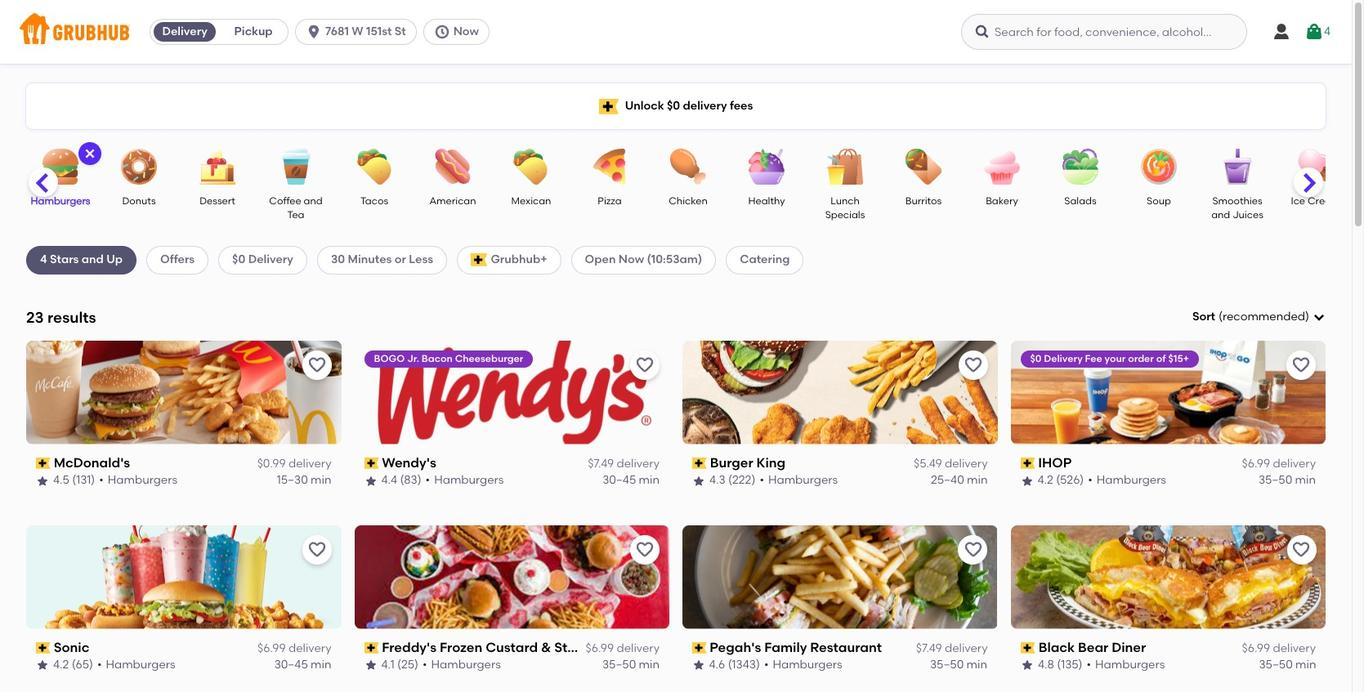 Task type: describe. For each thing, give the bounding box(es) containing it.
coffee and tea image
[[267, 149, 325, 185]]

23
[[26, 308, 44, 327]]

• hamburgers for sonic
[[97, 658, 175, 672]]

save this restaurant image down )
[[1292, 355, 1311, 375]]

(83)
[[400, 474, 421, 487]]

recommended
[[1223, 310, 1305, 324]]

salads image
[[1052, 149, 1109, 185]]

custard
[[486, 640, 538, 655]]

delivery for pegah's family restaurant
[[945, 642, 988, 656]]

soup image
[[1130, 149, 1188, 185]]

pegah's
[[710, 640, 762, 655]]

save this restaurant button for pegah's family restaurant
[[958, 535, 988, 565]]

$0 for $0 delivery fee your order of $15+
[[1030, 353, 1042, 364]]

$6.99 delivery for freddy's frozen custard & steakburgers
[[586, 642, 660, 656]]

pizza image
[[581, 149, 638, 185]]

pickup
[[234, 25, 273, 38]]

steakburgers
[[554, 640, 641, 655]]

$7.49 for pegah's family restaurant
[[916, 642, 942, 656]]

4.3 (222)
[[710, 474, 756, 487]]

35–50 for black bear diner
[[1259, 658, 1293, 672]]

wendy's logo image
[[354, 341, 669, 444]]

• for burger king
[[760, 474, 764, 487]]

fee
[[1085, 353, 1102, 364]]

king
[[756, 455, 786, 471]]

hamburgers down hamburgers image
[[31, 195, 90, 207]]

open now (10:53am)
[[585, 253, 702, 267]]

4.2 for ihop
[[1038, 474, 1054, 487]]

w
[[352, 25, 363, 38]]

$0 delivery
[[232, 253, 293, 267]]

freddy's frozen custard & steakburgers
[[382, 640, 641, 655]]

• for freddy's frozen custard & steakburgers
[[423, 658, 427, 672]]

30–45 for sonic
[[274, 658, 308, 672]]

hamburgers for freddy's frozen custard & steakburgers
[[431, 658, 501, 672]]

burritos
[[906, 195, 942, 207]]

7681 w 151st st button
[[295, 19, 423, 45]]

$0 delivery fee your order of $15+
[[1030, 353, 1189, 364]]

4.2 for sonic
[[53, 658, 69, 672]]

order
[[1128, 353, 1154, 364]]

30–45 for wendy's
[[603, 474, 636, 487]]

burritos image
[[895, 149, 952, 185]]

star icon image for burger king
[[692, 475, 705, 488]]

coffee and tea
[[269, 195, 323, 221]]

4.3
[[710, 474, 726, 487]]

bear
[[1078, 640, 1108, 655]]

save this restaurant button for mcdonald's
[[302, 350, 331, 380]]

subscription pass image for burger king
[[692, 458, 707, 469]]

min for mcdonald's
[[311, 474, 331, 487]]

• hamburgers for freddy's frozen custard & steakburgers
[[423, 658, 501, 672]]

min for ihop
[[1295, 474, 1316, 487]]

subscription pass image for black bear diner
[[1021, 642, 1035, 654]]

proceed to checkout button
[[1104, 379, 1323, 408]]

burger king logo image
[[683, 341, 998, 444]]

grubhub plus flag logo image for unlock $0 delivery fees
[[599, 98, 618, 114]]

ihop
[[1038, 455, 1072, 471]]

chicken image
[[660, 149, 717, 185]]

hamburgers for sonic
[[106, 658, 175, 672]]

4.1
[[381, 658, 395, 672]]

smoothies
[[1213, 195, 1263, 207]]

• hamburgers for pegah's family restaurant
[[765, 658, 843, 672]]

smoothies and juices
[[1212, 195, 1264, 221]]

svg image inside 4 button
[[1305, 22, 1324, 42]]

cheeseburger
[[455, 353, 524, 364]]

15–30 min
[[277, 474, 331, 487]]

star icon image for black bear diner
[[1021, 659, 1034, 672]]

4.2 (526)
[[1038, 474, 1084, 487]]

juices
[[1233, 210, 1264, 221]]

$6.99 delivery for sonic
[[258, 642, 331, 656]]

4.4 (83)
[[381, 474, 421, 487]]

or
[[395, 253, 406, 267]]

proceed to checkout
[[1154, 386, 1272, 400]]

bogo
[[374, 353, 405, 364]]

save this restaurant button for freddy's frozen custard & steakburgers
[[630, 535, 660, 565]]

save this restaurant button for black bear diner
[[1287, 535, 1316, 565]]

$6.99 delivery for black bear diner
[[1242, 642, 1316, 656]]

7681 w 151st st
[[325, 25, 406, 38]]

• hamburgers for black bear diner
[[1086, 658, 1165, 672]]

save this restaurant image for sonic
[[307, 540, 327, 560]]

hamburgers for black bear diner
[[1095, 658, 1165, 672]]

• for mcdonald's
[[99, 474, 104, 487]]

delivery for sonic
[[289, 642, 331, 656]]

mcdonald's
[[54, 455, 130, 471]]

diner
[[1111, 640, 1146, 655]]

delivery for burger king
[[945, 457, 988, 471]]

results
[[47, 308, 96, 327]]

(1343)
[[728, 658, 761, 672]]

30 minutes or less
[[331, 253, 433, 267]]

tacos
[[360, 195, 388, 207]]

151st
[[366, 25, 392, 38]]

min for wendy's
[[639, 474, 660, 487]]

offers
[[160, 253, 195, 267]]

4.5 (131)
[[53, 474, 95, 487]]

4.8 (135)
[[1038, 658, 1082, 672]]

now button
[[423, 19, 496, 45]]

hamburgers for burger king
[[768, 474, 838, 487]]

min for sonic
[[311, 658, 331, 672]]

• for ihop
[[1088, 474, 1093, 487]]

jr.
[[407, 353, 419, 364]]

35–50 for pegah's family restaurant
[[931, 658, 964, 672]]

svg image right )
[[1313, 311, 1326, 324]]

ice
[[1291, 195, 1305, 207]]

cream
[[1308, 195, 1341, 207]]

$0 for $0 delivery
[[232, 253, 245, 267]]

grubhub plus flag logo image for grubhub+
[[471, 254, 487, 267]]

4.8
[[1038, 658, 1054, 672]]

30–45 min for sonic
[[274, 658, 331, 672]]

hamburgers image
[[32, 149, 89, 185]]

pickup button
[[219, 19, 288, 45]]

(10:53am)
[[647, 253, 702, 267]]

save this restaurant button for sonic
[[302, 535, 331, 565]]

black bear diner
[[1038, 640, 1146, 655]]

delivery for mcdonald's
[[288, 457, 331, 471]]

freddy's
[[382, 640, 437, 655]]

and for coffee and tea
[[304, 195, 323, 207]]

sort
[[1193, 310, 1215, 324]]

min for black bear diner
[[1295, 658, 1316, 672]]

35–50 min for freddy's frozen custard & steakburgers
[[602, 658, 660, 672]]

your
[[1105, 353, 1126, 364]]

subscription pass image for mcdonald's
[[36, 458, 50, 469]]

restaurant
[[811, 640, 882, 655]]

min for burger king
[[967, 474, 988, 487]]

tacos image
[[346, 149, 403, 185]]

(65)
[[72, 658, 93, 672]]

star icon image for freddy's frozen custard & steakburgers
[[364, 659, 377, 672]]

black bear diner logo image
[[1011, 525, 1326, 629]]

minutes
[[348, 253, 392, 267]]

donuts
[[122, 195, 156, 207]]

4.5
[[53, 474, 69, 487]]

save this restaurant image for freddy's frozen custard & steakburgers
[[635, 540, 655, 560]]

0 horizontal spatial svg image
[[83, 147, 96, 160]]

delivery for ihop
[[1273, 457, 1316, 471]]

4.6 (1343)
[[710, 658, 761, 672]]

)
[[1305, 310, 1309, 324]]

delivery for black bear diner
[[1273, 642, 1316, 656]]

2 vertical spatial and
[[82, 253, 104, 267]]

35–50 min for ihop
[[1259, 474, 1316, 487]]

sort ( recommended )
[[1193, 310, 1309, 324]]

now inside button
[[453, 25, 479, 38]]

35–50 min for pegah's family restaurant
[[931, 658, 988, 672]]

(131)
[[72, 474, 95, 487]]

svg image left 4 button
[[1272, 22, 1292, 42]]

save this restaurant button for burger king
[[958, 350, 988, 380]]

4.2 (65)
[[53, 658, 93, 672]]



Task type: locate. For each thing, give the bounding box(es) containing it.
svg image inside now button
[[434, 24, 450, 40]]

1 horizontal spatial $0
[[667, 99, 680, 113]]

(
[[1219, 310, 1223, 324]]

35–50 for ihop
[[1259, 474, 1293, 487]]

delivery
[[683, 99, 727, 113], [288, 457, 331, 471], [617, 457, 660, 471], [945, 457, 988, 471], [1273, 457, 1316, 471], [289, 642, 331, 656], [617, 642, 660, 656], [945, 642, 988, 656], [1273, 642, 1316, 656]]

1 vertical spatial $0
[[232, 253, 245, 267]]

bogo jr. bacon cheeseburger
[[374, 353, 524, 364]]

&
[[541, 640, 551, 655]]

proceed
[[1154, 386, 1201, 400]]

and inside smoothies and juices
[[1212, 210, 1230, 221]]

0 horizontal spatial $0
[[232, 253, 245, 267]]

ihop logo image
[[1011, 341, 1326, 444]]

0 vertical spatial $7.49
[[588, 457, 614, 471]]

1 vertical spatial $7.49 delivery
[[916, 642, 988, 656]]

$0 right unlock
[[667, 99, 680, 113]]

svg image
[[1305, 22, 1324, 42], [974, 24, 991, 40], [83, 147, 96, 160]]

$6.99 delivery for ihop
[[1242, 457, 1316, 471]]

35–50 min
[[1259, 474, 1316, 487], [602, 658, 660, 672], [931, 658, 988, 672], [1259, 658, 1316, 672]]

$15+
[[1168, 353, 1189, 364]]

4 stars and up
[[40, 253, 123, 267]]

30–45 min for wendy's
[[603, 474, 660, 487]]

chicken
[[669, 195, 708, 207]]

1 horizontal spatial 30–45
[[603, 474, 636, 487]]

1 vertical spatial 4.2
[[53, 658, 69, 672]]

$0.99 delivery
[[257, 457, 331, 471]]

checkout
[[1218, 386, 1272, 400]]

hamburgers down the diner
[[1095, 658, 1165, 672]]

None field
[[1193, 309, 1326, 326]]

save this restaurant image left bogo
[[307, 355, 327, 375]]

burger king
[[710, 455, 786, 471]]

unlock
[[625, 99, 664, 113]]

• hamburgers down the diner
[[1086, 658, 1165, 672]]

catering
[[740, 253, 790, 267]]

1 vertical spatial grubhub plus flag logo image
[[471, 254, 487, 267]]

svg image inside 7681 w 151st st button
[[306, 24, 322, 40]]

• hamburgers down the mcdonald's at the bottom
[[99, 474, 177, 487]]

bakery image
[[974, 149, 1031, 185]]

star icon image left 4.2 (65)
[[36, 659, 49, 672]]

hamburgers down frozen
[[431, 658, 501, 672]]

(526)
[[1056, 474, 1084, 487]]

frozen
[[440, 640, 483, 655]]

0 vertical spatial $7.49 delivery
[[588, 457, 660, 471]]

svg image right st
[[434, 24, 450, 40]]

35–50 for freddy's frozen custard & steakburgers
[[602, 658, 636, 672]]

sonic
[[54, 640, 89, 655]]

25–40 min
[[931, 474, 988, 487]]

now
[[453, 25, 479, 38], [619, 253, 644, 267]]

grubhub plus flag logo image left grubhub+
[[471, 254, 487, 267]]

save this restaurant image for mcdonald's
[[307, 355, 327, 375]]

0 vertical spatial and
[[304, 195, 323, 207]]

donuts image
[[110, 149, 168, 185]]

american image
[[424, 149, 481, 185]]

star icon image for sonic
[[36, 659, 49, 672]]

now right st
[[453, 25, 479, 38]]

and for smoothies and juices
[[1212, 210, 1230, 221]]

• for wendy's
[[426, 474, 430, 487]]

(25)
[[397, 658, 419, 672]]

0 horizontal spatial $7.49 delivery
[[588, 457, 660, 471]]

• hamburgers down pegah's family restaurant
[[765, 658, 843, 672]]

star icon image left 4.3
[[692, 475, 705, 488]]

• hamburgers right (83)
[[426, 474, 504, 487]]

• hamburgers down frozen
[[423, 658, 501, 672]]

subscription pass image for sonic
[[36, 642, 50, 654]]

1 vertical spatial and
[[1212, 210, 1230, 221]]

save this restaurant image
[[307, 355, 327, 375], [1292, 355, 1311, 375], [307, 540, 327, 560], [963, 540, 983, 560]]

subscription pass image left the mcdonald's at the bottom
[[36, 458, 50, 469]]

svg image
[[1272, 22, 1292, 42], [306, 24, 322, 40], [434, 24, 450, 40], [1313, 311, 1326, 324]]

star icon image for mcdonald's
[[36, 475, 49, 488]]

0 horizontal spatial 4.2
[[53, 658, 69, 672]]

dessert
[[200, 195, 235, 207]]

hamburgers for ihop
[[1097, 474, 1166, 487]]

2 horizontal spatial and
[[1212, 210, 1230, 221]]

1 horizontal spatial delivery
[[248, 253, 293, 267]]

black
[[1038, 640, 1075, 655]]

star icon image for wendy's
[[364, 475, 377, 488]]

$0 right offers
[[232, 253, 245, 267]]

• right (131)
[[99, 474, 104, 487]]

ice cream image
[[1287, 149, 1345, 185]]

hamburgers for pegah's family restaurant
[[773, 658, 843, 672]]

2 vertical spatial delivery
[[1044, 353, 1083, 364]]

$5.49 delivery
[[914, 457, 988, 471]]

hamburgers for wendy's
[[434, 474, 504, 487]]

15–30
[[277, 474, 308, 487]]

$0
[[667, 99, 680, 113], [232, 253, 245, 267], [1030, 353, 1042, 364]]

4
[[1324, 24, 1331, 38], [40, 253, 47, 267]]

1 vertical spatial $7.49
[[916, 642, 942, 656]]

star icon image for ihop
[[1021, 475, 1034, 488]]

grubhub+
[[491, 253, 547, 267]]

$7.49 for wendy's
[[588, 457, 614, 471]]

delivery left pickup
[[162, 25, 207, 38]]

0 horizontal spatial delivery
[[162, 25, 207, 38]]

$6.99 for sonic
[[258, 642, 286, 656]]

and
[[304, 195, 323, 207], [1212, 210, 1230, 221], [82, 253, 104, 267]]

• for black bear diner
[[1086, 658, 1091, 672]]

1 horizontal spatial and
[[304, 195, 323, 207]]

0 horizontal spatial and
[[82, 253, 104, 267]]

subscription pass image for pegah's family restaurant
[[692, 642, 707, 654]]

1 horizontal spatial svg image
[[974, 24, 991, 40]]

4.6
[[710, 658, 726, 672]]

hamburgers down pegah's family restaurant
[[773, 658, 843, 672]]

stars
[[50, 253, 79, 267]]

healthy
[[748, 195, 785, 207]]

1 horizontal spatial $7.49
[[916, 642, 942, 656]]

• right (25)
[[423, 658, 427, 672]]

4 for 4
[[1324, 24, 1331, 38]]

hamburgers down king
[[768, 474, 838, 487]]

$0 left 'fee'
[[1030, 353, 1042, 364]]

subscription pass image for ihop
[[1021, 458, 1035, 469]]

0 horizontal spatial grubhub plus flag logo image
[[471, 254, 487, 267]]

ice cream
[[1291, 195, 1341, 207]]

and inside coffee and tea
[[304, 195, 323, 207]]

star icon image left 4.2 (526)
[[1021, 475, 1034, 488]]

grubhub plus flag logo image
[[599, 98, 618, 114], [471, 254, 487, 267]]

pegah's family restaurant logo image
[[683, 525, 998, 629]]

hamburgers for mcdonald's
[[108, 474, 177, 487]]

2 horizontal spatial svg image
[[1305, 22, 1324, 42]]

freddy's frozen custard & steakburgers logo image
[[354, 525, 669, 629]]

save this restaurant image for pegah's family restaurant
[[963, 540, 983, 560]]

• right (83)
[[426, 474, 430, 487]]

• down king
[[760, 474, 764, 487]]

0 vertical spatial grubhub plus flag logo image
[[599, 98, 618, 114]]

star icon image for pegah's family restaurant
[[692, 659, 705, 672]]

min
[[311, 474, 331, 487], [639, 474, 660, 487], [967, 474, 988, 487], [1295, 474, 1316, 487], [311, 658, 331, 672], [639, 658, 660, 672], [967, 658, 988, 672], [1295, 658, 1316, 672]]

0 horizontal spatial $7.49
[[588, 457, 614, 471]]

delivery inside button
[[162, 25, 207, 38]]

$6.99 for ihop
[[1242, 457, 1270, 471]]

mexican image
[[503, 149, 560, 185]]

coffee
[[269, 195, 301, 207]]

none field containing sort
[[1193, 309, 1326, 326]]

1 horizontal spatial 4.2
[[1038, 474, 1054, 487]]

7681
[[325, 25, 349, 38]]

and left up
[[82, 253, 104, 267]]

Search for food, convenience, alcohol... search field
[[961, 14, 1247, 50]]

subscription pass image for freddy's frozen custard & steakburgers
[[364, 642, 379, 654]]

soup
[[1147, 195, 1171, 207]]

• hamburgers for ihop
[[1088, 474, 1166, 487]]

30–45 min
[[603, 474, 660, 487], [274, 658, 331, 672]]

and up tea
[[304, 195, 323, 207]]

2 vertical spatial $0
[[1030, 353, 1042, 364]]

• hamburgers right (65)
[[97, 658, 175, 672]]

mexican
[[511, 195, 551, 207]]

subscription pass image left ihop
[[1021, 458, 1035, 469]]

main navigation navigation
[[0, 0, 1352, 64]]

subscription pass image left wendy's
[[364, 458, 379, 469]]

and down smoothies
[[1212, 210, 1230, 221]]

$7.49
[[588, 457, 614, 471], [916, 642, 942, 656]]

0 vertical spatial 30–45
[[603, 474, 636, 487]]

• right (526)
[[1088, 474, 1093, 487]]

0 vertical spatial now
[[453, 25, 479, 38]]

4 for 4 stars and up
[[40, 253, 47, 267]]

• down the black bear diner
[[1086, 658, 1091, 672]]

svg image left '7681'
[[306, 24, 322, 40]]

min for pegah's family restaurant
[[967, 658, 988, 672]]

$7.49 delivery
[[588, 457, 660, 471], [916, 642, 988, 656]]

•
[[99, 474, 104, 487], [426, 474, 430, 487], [760, 474, 764, 487], [1088, 474, 1093, 487], [97, 658, 102, 672], [423, 658, 427, 672], [765, 658, 769, 672], [1086, 658, 1091, 672]]

salads
[[1065, 195, 1097, 207]]

1 vertical spatial 4
[[40, 253, 47, 267]]

• for sonic
[[97, 658, 102, 672]]

mcdonald's logo image
[[26, 341, 341, 444]]

lunch specials image
[[817, 149, 874, 185]]

4.2 down sonic
[[53, 658, 69, 672]]

0 horizontal spatial now
[[453, 25, 479, 38]]

subscription pass image left sonic
[[36, 642, 50, 654]]

1 horizontal spatial 4
[[1324, 24, 1331, 38]]

4.1 (25)
[[381, 658, 419, 672]]

23 results
[[26, 308, 96, 327]]

pizza
[[598, 195, 622, 207]]

specials
[[825, 210, 865, 221]]

2 horizontal spatial $0
[[1030, 353, 1042, 364]]

0 horizontal spatial 30–45 min
[[274, 658, 331, 672]]

bakery
[[986, 195, 1018, 207]]

star icon image left 4.4
[[364, 475, 377, 488]]

delivery for $0 delivery fee your order of $15+
[[1044, 353, 1083, 364]]

delivery for wendy's
[[617, 457, 660, 471]]

min for freddy's frozen custard & steakburgers
[[639, 658, 660, 672]]

subscription pass image left pegah's
[[692, 642, 707, 654]]

wendy's
[[382, 455, 436, 471]]

delivery for freddy's frozen custard & steakburgers
[[617, 642, 660, 656]]

• hamburgers
[[99, 474, 177, 487], [426, 474, 504, 487], [760, 474, 838, 487], [1088, 474, 1166, 487], [97, 658, 175, 672], [423, 658, 501, 672], [765, 658, 843, 672], [1086, 658, 1165, 672]]

• for pegah's family restaurant
[[765, 658, 769, 672]]

• right (65)
[[97, 658, 102, 672]]

1 vertical spatial 30–45 min
[[274, 658, 331, 672]]

tea
[[287, 210, 305, 221]]

up
[[106, 253, 123, 267]]

25–40
[[931, 474, 964, 487]]

hamburgers right (526)
[[1097, 474, 1166, 487]]

• hamburgers for wendy's
[[426, 474, 504, 487]]

0 vertical spatial 4
[[1324, 24, 1331, 38]]

save this restaurant image down 15–30 min
[[307, 540, 327, 560]]

pegah's family restaurant
[[710, 640, 882, 655]]

$6.99 delivery
[[1242, 457, 1316, 471], [258, 642, 331, 656], [586, 642, 660, 656], [1242, 642, 1316, 656]]

dessert image
[[189, 149, 246, 185]]

4 inside button
[[1324, 24, 1331, 38]]

save this restaurant image for burger king
[[963, 355, 983, 375]]

st
[[395, 25, 406, 38]]

0 vertical spatial 30–45 min
[[603, 474, 660, 487]]

hamburgers right (83)
[[434, 474, 504, 487]]

• hamburgers for mcdonald's
[[99, 474, 177, 487]]

4.2
[[1038, 474, 1054, 487], [53, 658, 69, 672]]

save this restaurant image for black bear diner
[[1292, 540, 1311, 560]]

0 vertical spatial $0
[[667, 99, 680, 113]]

subscription pass image left black
[[1021, 642, 1035, 654]]

1 vertical spatial 30–45
[[274, 658, 308, 672]]

grubhub plus flag logo image left unlock
[[599, 98, 618, 114]]

$7.49 delivery for wendy's
[[588, 457, 660, 471]]

now right open
[[619, 253, 644, 267]]

delivery left 'fee'
[[1044, 353, 1083, 364]]

2 horizontal spatial delivery
[[1044, 353, 1083, 364]]

subscription pass image for wendy's
[[364, 458, 379, 469]]

$5.49
[[914, 457, 942, 471]]

subscription pass image
[[36, 458, 50, 469], [364, 458, 379, 469], [692, 458, 707, 469], [36, 642, 50, 654], [692, 642, 707, 654]]

0 horizontal spatial 30–45
[[274, 658, 308, 672]]

1 vertical spatial now
[[619, 253, 644, 267]]

hamburgers down the mcdonald's at the bottom
[[108, 474, 177, 487]]

american
[[429, 195, 476, 207]]

burger
[[710, 455, 753, 471]]

(135)
[[1057, 658, 1082, 672]]

save this restaurant button
[[302, 350, 331, 380], [630, 350, 660, 380], [958, 350, 988, 380], [1287, 350, 1316, 380], [302, 535, 331, 565], [630, 535, 660, 565], [958, 535, 988, 565], [1287, 535, 1316, 565]]

• hamburgers right (526)
[[1088, 474, 1166, 487]]

star icon image left 4.8
[[1021, 659, 1034, 672]]

save this restaurant image
[[635, 355, 655, 375], [963, 355, 983, 375], [635, 540, 655, 560], [1292, 540, 1311, 560]]

subscription pass image
[[1021, 458, 1035, 469], [364, 642, 379, 654], [1021, 642, 1035, 654]]

unlock $0 delivery fees
[[625, 99, 753, 113]]

1 horizontal spatial 30–45 min
[[603, 474, 660, 487]]

delivery down tea
[[248, 253, 293, 267]]

delivery button
[[150, 19, 219, 45]]

subscription pass image left freddy's
[[364, 642, 379, 654]]

subscription pass image left burger
[[692, 458, 707, 469]]

$6.99 for freddy's frozen custard & steakburgers
[[586, 642, 614, 656]]

0 vertical spatial delivery
[[162, 25, 207, 38]]

0 horizontal spatial 4
[[40, 253, 47, 267]]

save this restaurant image down '25–40 min'
[[963, 540, 983, 560]]

star icon image left 4.6
[[692, 659, 705, 672]]

star icon image
[[36, 475, 49, 488], [364, 475, 377, 488], [692, 475, 705, 488], [1021, 475, 1034, 488], [36, 659, 49, 672], [364, 659, 377, 672], [692, 659, 705, 672], [1021, 659, 1034, 672]]

less
[[409, 253, 433, 267]]

lunch specials
[[825, 195, 865, 221]]

star icon image left 4.1
[[364, 659, 377, 672]]

• right (1343)
[[765, 658, 769, 672]]

sonic logo image
[[26, 525, 341, 629]]

4.2 down ihop
[[1038, 474, 1054, 487]]

smoothies and juices image
[[1209, 149, 1266, 185]]

1 horizontal spatial now
[[619, 253, 644, 267]]

1 horizontal spatial grubhub plus flag logo image
[[599, 98, 618, 114]]

1 vertical spatial delivery
[[248, 253, 293, 267]]

35–50 min for black bear diner
[[1259, 658, 1316, 672]]

star icon image left 4.5 at left
[[36, 475, 49, 488]]

$7.49 delivery for pegah's family restaurant
[[916, 642, 988, 656]]

healthy image
[[738, 149, 795, 185]]

delivery for $0 delivery
[[248, 253, 293, 267]]

open
[[585, 253, 616, 267]]

$6.99 for black bear diner
[[1242, 642, 1270, 656]]

• hamburgers down king
[[760, 474, 838, 487]]

0 vertical spatial 4.2
[[1038, 474, 1054, 487]]

hamburgers right (65)
[[106, 658, 175, 672]]

1 horizontal spatial $7.49 delivery
[[916, 642, 988, 656]]



Task type: vqa. For each thing, say whether or not it's contained in the screenshot.
'151st'
yes



